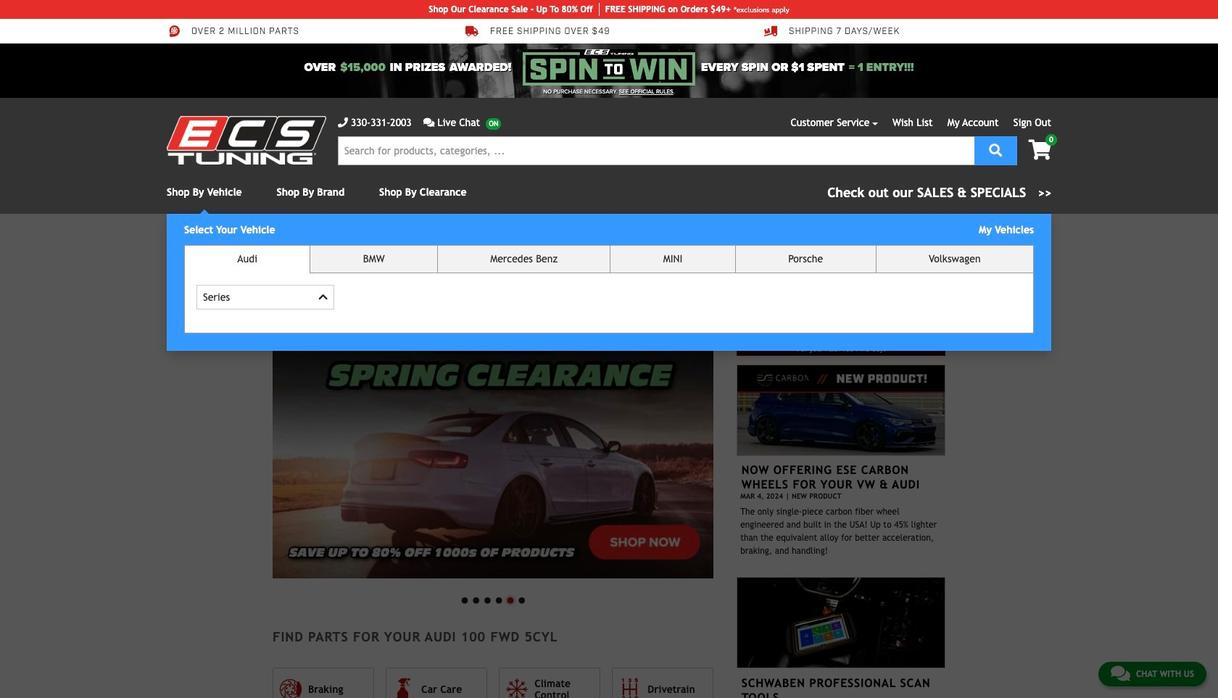Task type: locate. For each thing, give the bounding box(es) containing it.
Search text field
[[338, 136, 975, 165]]

generic - clearance image
[[273, 323, 714, 579]]

tab list
[[184, 245, 1034, 334]]

comments image
[[423, 118, 435, 128]]



Task type: describe. For each thing, give the bounding box(es) containing it.
search image
[[990, 143, 1003, 156]]

shopping cart image
[[1029, 140, 1052, 160]]

schwaben professional scan tools image
[[737, 578, 946, 669]]

phone image
[[338, 118, 348, 128]]

now offering ese carbon wheels for your vw & audi image
[[737, 365, 946, 456]]

ecs tuning image
[[167, 116, 326, 165]]

ecs tuning 'spin to win' contest logo image
[[523, 49, 696, 86]]



Task type: vqa. For each thing, say whether or not it's contained in the screenshot.
"Shop Our Clearance Sale - Up To 80% Off"
no



